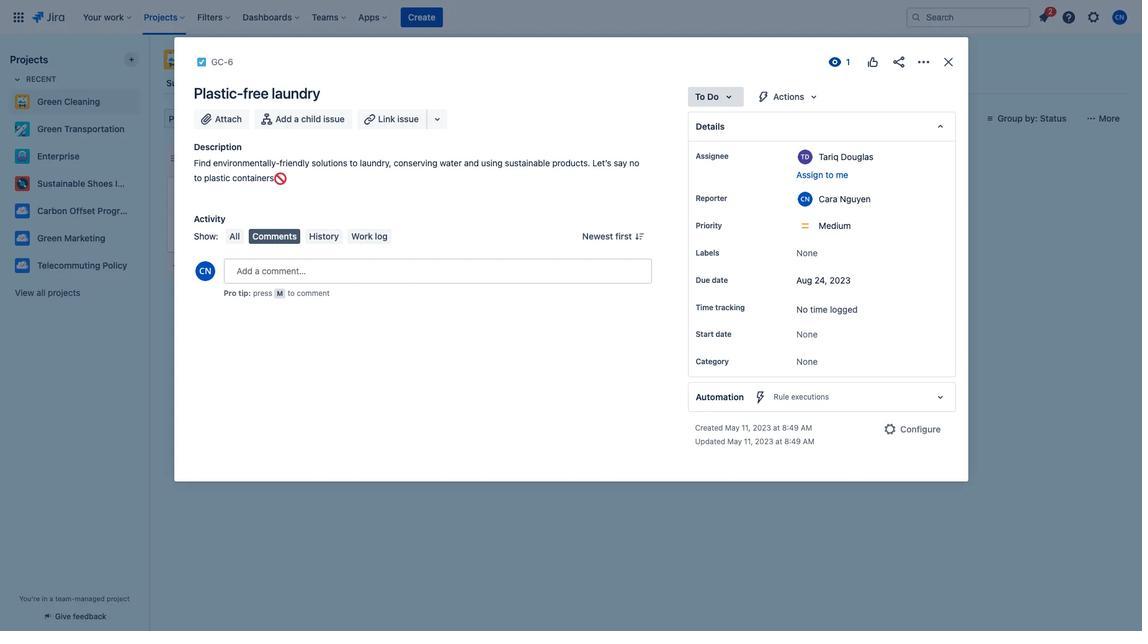 Task type: describe. For each thing, give the bounding box(es) containing it.
actions
[[774, 91, 804, 102]]

24,
[[815, 275, 828, 285]]

attach
[[215, 114, 242, 124]]

automation element
[[688, 382, 956, 412]]

primary element
[[7, 0, 907, 34]]

clear image
[[261, 114, 271, 123]]

history button
[[306, 229, 343, 244]]

task image
[[196, 57, 206, 67]]

green transportation link
[[10, 117, 134, 141]]

me
[[836, 169, 849, 180]]

none for category
[[797, 356, 818, 367]]

6 for the bottom gc-6 link
[[205, 229, 210, 238]]

plastic
[[204, 173, 230, 183]]

sustainable
[[37, 178, 85, 189]]

green cleaning link
[[10, 89, 134, 114]]

project settings link
[[630, 72, 699, 94]]

0 horizontal spatial create
[[184, 260, 212, 271]]

0 horizontal spatial green cleaning
[[37, 96, 100, 107]]

start date
[[696, 330, 732, 339]]

assign to me
[[797, 169, 849, 180]]

0 vertical spatial 8:49
[[782, 423, 799, 433]]

link issue button
[[357, 109, 428, 129]]

solutions
[[312, 158, 347, 168]]

find
[[194, 158, 211, 168]]

sustainable
[[505, 158, 550, 168]]

enterprise
[[37, 151, 80, 161]]

menu bar inside plastic-free laundry dialog
[[223, 229, 394, 244]]

and
[[464, 158, 479, 168]]

douglas
[[841, 151, 874, 162]]

carbon offset program link
[[10, 199, 134, 223]]

plastic- for plastic-free laundry
[[194, 84, 243, 102]]

find environmentally-friendly solutions to laundry, conserving water and using sustainable products. let's say no to plastic containers
[[194, 158, 642, 183]]

to for to do 1
[[183, 154, 193, 162]]

Search board text field
[[165, 110, 259, 127]]

add people image
[[351, 111, 366, 126]]

calendar link
[[287, 72, 329, 94]]

no
[[797, 304, 808, 315]]

tab list containing board
[[156, 72, 1135, 94]]

comments
[[252, 231, 297, 241]]

newest first
[[583, 231, 632, 241]]

no
[[630, 158, 640, 168]]

policy
[[103, 260, 127, 271]]

0 vertical spatial may
[[725, 423, 740, 433]]

0 vertical spatial 11,
[[742, 423, 751, 433]]

assignee
[[696, 151, 729, 161]]

time
[[810, 304, 828, 315]]

priority
[[696, 221, 722, 230]]

to inside button
[[826, 169, 834, 180]]

green marketing
[[37, 233, 105, 243]]

m
[[277, 289, 283, 297]]

marketing
[[64, 233, 105, 243]]

none for labels
[[797, 248, 818, 258]]

updated
[[695, 437, 726, 446]]

plastic-free
[[175, 186, 221, 196]]

none for start date
[[797, 329, 818, 340]]

in
[[358, 154, 366, 162]]

tariq douglas
[[819, 151, 874, 162]]

activity
[[194, 213, 226, 224]]

say
[[614, 158, 627, 168]]

cara
[[819, 193, 838, 204]]

copy link to issue image
[[231, 56, 241, 66]]

free for plastic-free laundry
[[243, 84, 269, 102]]

1
[[210, 153, 214, 163]]

medium image
[[292, 228, 302, 238]]

telecommuting policy
[[37, 260, 127, 271]]

task image
[[175, 228, 185, 238]]

in progress 0
[[358, 153, 416, 163]]

1 vertical spatial tariq douglas image
[[305, 226, 320, 241]]

laundry
[[272, 84, 320, 102]]

program
[[97, 205, 133, 216]]

free for plastic-free
[[205, 186, 221, 196]]

water
[[440, 158, 462, 168]]

green for green marketing link
[[37, 233, 62, 243]]

1 0 from the left
[[411, 153, 416, 163]]

issue inside "button"
[[323, 114, 345, 124]]

team-
[[55, 594, 75, 603]]

done
[[533, 154, 553, 162]]

executions
[[791, 392, 829, 402]]

in
[[42, 594, 48, 603]]

newest
[[583, 231, 613, 241]]

project
[[107, 594, 130, 603]]

2 0 from the left
[[558, 153, 564, 163]]

1 vertical spatial 11,
[[744, 437, 753, 446]]

a inside "button"
[[294, 114, 299, 124]]

details element
[[688, 112, 956, 141]]

logged
[[830, 304, 858, 315]]

link
[[378, 114, 395, 124]]

rule
[[774, 392, 789, 402]]

0 vertical spatial 2023
[[830, 275, 851, 285]]

vote options: no one has voted for this issue yet. image
[[865, 55, 880, 70]]

cleaning inside green cleaning link
[[64, 96, 100, 107]]

newest first image
[[635, 231, 644, 241]]

created
[[695, 423, 723, 433]]

all button
[[226, 229, 244, 244]]

child
[[301, 114, 321, 124]]

green for green transportation link
[[37, 123, 62, 134]]

list link
[[257, 72, 277, 94]]

2
[[1049, 7, 1053, 16]]

configure link
[[876, 420, 949, 440]]

sustainable shoes initiative link
[[10, 171, 150, 196]]

log
[[375, 231, 388, 241]]

telecommuting policy link
[[10, 253, 134, 278]]

comment
[[297, 289, 330, 298]]

tracking
[[716, 303, 745, 312]]

let's
[[593, 158, 612, 168]]

gc- for the bottom gc-6 link
[[190, 229, 205, 238]]

newest first button
[[575, 229, 652, 244]]

list
[[259, 78, 274, 88]]

aug inside plastic-free laundry dialog
[[797, 275, 812, 285]]

aug 24, 2023
[[797, 275, 851, 285]]

environmentally-
[[213, 158, 280, 168]]

show:
[[194, 231, 218, 241]]

due date
[[696, 276, 728, 285]]

reporter
[[696, 194, 728, 203]]

to for to do
[[695, 91, 705, 102]]

give feedback
[[55, 612, 106, 621]]

you're in a team-managed project
[[19, 594, 130, 603]]

Search field
[[907, 7, 1031, 27]]

issue inside button
[[398, 114, 419, 124]]

actions image
[[916, 55, 931, 70]]

configure
[[901, 424, 941, 435]]

do for to do 1
[[195, 154, 205, 162]]

carbon
[[37, 205, 67, 216]]



Task type: locate. For each thing, give the bounding box(es) containing it.
due
[[696, 276, 710, 285]]

a right in on the bottom of the page
[[50, 594, 53, 603]]

to right m
[[288, 289, 295, 298]]

date
[[712, 276, 728, 285], [716, 330, 732, 339]]

6 down activity
[[205, 229, 210, 238]]

0 vertical spatial at
[[773, 423, 780, 433]]

1 vertical spatial am
[[803, 437, 815, 446]]

none up 'executions'
[[797, 356, 818, 367]]

date right 'start'
[[716, 330, 732, 339]]

do
[[707, 91, 719, 102], [195, 154, 205, 162]]

1 horizontal spatial 0
[[558, 153, 564, 163]]

green marketing link
[[10, 226, 134, 251]]

projects
[[10, 54, 48, 65]]

progress
[[367, 154, 406, 162]]

do up details
[[707, 91, 719, 102]]

to up plastic-free
[[194, 173, 202, 183]]

3 none from the top
[[797, 356, 818, 367]]

to down settings
[[695, 91, 705, 102]]

gc- inside plastic-free laundry dialog
[[211, 56, 228, 67]]

24 august 2023 image
[[177, 210, 187, 220], [177, 210, 187, 220]]

managed
[[75, 594, 105, 603]]

0 horizontal spatial gc-6 link
[[190, 228, 210, 239]]

1 horizontal spatial cleaning
[[232, 51, 290, 68]]

to
[[695, 91, 705, 102], [183, 154, 193, 162]]

view all projects link
[[10, 282, 139, 304]]

aug left 24,
[[797, 275, 812, 285]]

free
[[243, 84, 269, 102], [205, 186, 221, 196]]

1 horizontal spatial do
[[707, 91, 719, 102]]

0 vertical spatial plastic-
[[194, 84, 243, 102]]

description
[[194, 141, 242, 152]]

0 horizontal spatial a
[[50, 594, 53, 603]]

plastic- for plastic-free
[[175, 186, 205, 196]]

done 0
[[533, 153, 564, 163]]

gc-6 link right task icon
[[211, 55, 233, 70]]

start
[[696, 330, 714, 339]]

none down no
[[797, 329, 818, 340]]

green cleaning
[[189, 51, 290, 68], [37, 96, 100, 107]]

1 vertical spatial may
[[728, 437, 742, 446]]

cleaning
[[232, 51, 290, 68], [64, 96, 100, 107]]

1 horizontal spatial gc-6
[[211, 56, 233, 67]]

1 vertical spatial gc-
[[190, 229, 205, 238]]

1 horizontal spatial to
[[695, 91, 705, 102]]

do inside to do dropdown button
[[707, 91, 719, 102]]

1 vertical spatial plastic-
[[175, 186, 205, 196]]

1 horizontal spatial create button
[[401, 7, 443, 27]]

due date pin to top. only you can see pinned fields. image
[[731, 276, 741, 285]]

actions button
[[749, 87, 829, 107]]

1 vertical spatial aug
[[797, 275, 812, 285]]

gc-
[[211, 56, 228, 67], [190, 229, 205, 238]]

containers
[[232, 173, 274, 183]]

tab list
[[156, 72, 1135, 94]]

green down recent
[[37, 96, 62, 107]]

link issue
[[378, 114, 419, 124]]

green down carbon
[[37, 233, 62, 243]]

profile image of cara nguyen image
[[195, 261, 215, 281]]

2 issue from the left
[[398, 114, 419, 124]]

0 horizontal spatial issue
[[323, 114, 345, 124]]

0 vertical spatial to
[[695, 91, 705, 102]]

pro
[[224, 289, 237, 298]]

1 vertical spatial 6
[[205, 229, 210, 238]]

1 vertical spatial to
[[183, 154, 193, 162]]

8:49 down rule
[[782, 423, 799, 433]]

press
[[253, 289, 272, 298]]

1 vertical spatial create
[[184, 260, 212, 271]]

1 horizontal spatial issue
[[398, 114, 419, 124]]

0 horizontal spatial aug
[[198, 210, 214, 218]]

0 horizontal spatial 6
[[205, 229, 210, 238]]

0 vertical spatial green cleaning
[[189, 51, 290, 68]]

24 aug
[[187, 210, 214, 218]]

1 vertical spatial free
[[205, 186, 221, 196]]

1 vertical spatial at
[[776, 437, 783, 446]]

search image
[[912, 12, 922, 22]]

cleaning up list
[[232, 51, 290, 68]]

gc-6 link down activity
[[190, 228, 210, 239]]

free inside dialog
[[243, 84, 269, 102]]

add a child issue
[[276, 114, 345, 124]]

2 vertical spatial none
[[797, 356, 818, 367]]

issue right link
[[398, 114, 419, 124]]

calendar
[[289, 78, 326, 88]]

0 vertical spatial tariq douglas image
[[308, 109, 328, 128]]

0 vertical spatial create
[[408, 11, 436, 22]]

am
[[801, 423, 812, 433], [803, 437, 815, 446]]

products.
[[552, 158, 590, 168]]

give
[[55, 612, 71, 621]]

give feedback button
[[35, 606, 114, 627]]

create button inside primary element
[[401, 7, 443, 27]]

tariq
[[819, 151, 839, 162]]

create button
[[401, 7, 443, 27], [164, 254, 332, 277]]

1 issue from the left
[[323, 114, 345, 124]]

a right add in the left top of the page
[[294, 114, 299, 124]]

may right created
[[725, 423, 740, 433]]

green cleaning up green transportation link
[[37, 96, 100, 107]]

0 vertical spatial 6
[[228, 56, 233, 67]]

1 horizontal spatial free
[[243, 84, 269, 102]]

cara nguyen
[[819, 193, 871, 204]]

green left the copy link to issue image
[[189, 51, 229, 68]]

gc-6 for rightmost gc-6 link
[[211, 56, 233, 67]]

plastic- up search board 'text field'
[[194, 84, 243, 102]]

all
[[230, 231, 240, 241]]

0 vertical spatial am
[[801, 423, 812, 433]]

0 horizontal spatial gc-6
[[190, 229, 210, 238]]

laundry,
[[360, 158, 391, 168]]

6 up board in the top left of the page
[[228, 56, 233, 67]]

0 horizontal spatial do
[[195, 154, 205, 162]]

11,
[[742, 423, 751, 433], [744, 437, 753, 446]]

aug right '24'
[[198, 210, 214, 218]]

category
[[696, 357, 729, 366]]

0 vertical spatial gc-6
[[211, 56, 233, 67]]

0 horizontal spatial gc-
[[190, 229, 205, 238]]

recent
[[26, 74, 56, 84]]

you're
[[19, 594, 40, 603]]

gc- right task image
[[190, 229, 205, 238]]

create banner
[[0, 0, 1142, 35]]

create column image
[[694, 148, 709, 163]]

plastic-
[[194, 84, 243, 102], [175, 186, 205, 196]]

8:49 down "rule executions"
[[785, 437, 801, 446]]

reporter pin to top. only you can see pinned fields. image
[[730, 194, 740, 204]]

1 vertical spatial create button
[[164, 254, 332, 277]]

6 inside plastic-free laundry dialog
[[228, 56, 233, 67]]

gc- for rightmost gc-6 link
[[211, 56, 228, 67]]

close image
[[941, 55, 956, 70]]

first
[[616, 231, 632, 241]]

1 vertical spatial cleaning
[[64, 96, 100, 107]]

1 vertical spatial 2023
[[753, 423, 771, 433]]

1 horizontal spatial green cleaning
[[189, 51, 290, 68]]

1 vertical spatial none
[[797, 329, 818, 340]]

11, right updated
[[744, 437, 753, 446]]

date for start date
[[716, 330, 732, 339]]

free down plastic
[[205, 186, 221, 196]]

1 horizontal spatial a
[[294, 114, 299, 124]]

0 vertical spatial free
[[243, 84, 269, 102]]

0 horizontal spatial cleaning
[[64, 96, 100, 107]]

attach button
[[194, 109, 249, 129]]

no time logged
[[797, 304, 858, 315]]

to inside to do 1
[[183, 154, 193, 162]]

green transportation
[[37, 123, 125, 134]]

offset
[[70, 205, 95, 216]]

board
[[220, 77, 245, 88]]

1 vertical spatial gc-6 link
[[190, 228, 210, 239]]

2 vertical spatial 2023
[[755, 437, 774, 446]]

automation
[[696, 392, 744, 402]]

0 vertical spatial gc-6 link
[[211, 55, 233, 70]]

1 vertical spatial green cleaning
[[37, 96, 100, 107]]

assign
[[797, 169, 823, 180]]

2023 right updated
[[755, 437, 774, 446]]

free up 'clear' image
[[243, 84, 269, 102]]

1 horizontal spatial gc-6 link
[[211, 55, 233, 70]]

share image
[[891, 55, 906, 70]]

tariq douglas image
[[308, 109, 328, 128], [305, 226, 320, 241]]

1 vertical spatial 8:49
[[785, 437, 801, 446]]

plastic- inside dialog
[[194, 84, 243, 102]]

date left due date pin to top. only you can see pinned fields. image
[[712, 276, 728, 285]]

11, right created
[[742, 423, 751, 433]]

1 horizontal spatial create
[[408, 11, 436, 22]]

rule executions
[[774, 392, 829, 402]]

cleaning up green transportation
[[64, 96, 100, 107]]

1 none from the top
[[797, 248, 818, 258]]

jira image
[[32, 10, 64, 25], [32, 10, 64, 25]]

gc- left the copy link to issue image
[[211, 56, 228, 67]]

0 vertical spatial do
[[707, 91, 719, 102]]

1 horizontal spatial aug
[[797, 275, 812, 285]]

carbon offset program
[[37, 205, 133, 216]]

0 vertical spatial gc-
[[211, 56, 228, 67]]

may right updated
[[728, 437, 742, 446]]

gc-6 inside plastic-free laundry dialog
[[211, 56, 233, 67]]

to inside dropdown button
[[695, 91, 705, 102]]

summary link
[[164, 72, 208, 94]]

green cleaning up board in the top left of the page
[[189, 51, 290, 68]]

1 vertical spatial gc-6
[[190, 229, 210, 238]]

0 right progress
[[411, 153, 416, 163]]

may
[[725, 423, 740, 433], [728, 437, 742, 446]]

view all projects
[[15, 287, 80, 298]]

:no_entry_sign: image
[[274, 173, 287, 185], [274, 173, 287, 185]]

menu bar
[[223, 229, 394, 244]]

none up 24,
[[797, 248, 818, 258]]

settings
[[664, 78, 697, 88]]

Add a comment… field
[[224, 259, 652, 284]]

to do
[[695, 91, 719, 102]]

1 horizontal spatial gc-
[[211, 56, 228, 67]]

gc-6 for the bottom gc-6 link
[[190, 229, 210, 238]]

0 right done
[[558, 153, 564, 163]]

work log button
[[348, 229, 392, 244]]

to left me
[[826, 169, 834, 180]]

to do button
[[688, 87, 744, 107]]

gc-6 down activity
[[190, 229, 210, 238]]

green up enterprise
[[37, 123, 62, 134]]

payton hansen image
[[324, 109, 344, 128]]

date for due date
[[712, 276, 728, 285]]

menu bar containing all
[[223, 229, 394, 244]]

project settings
[[632, 78, 697, 88]]

using
[[481, 158, 503, 168]]

feedback
[[73, 612, 106, 621]]

0 vertical spatial none
[[797, 248, 818, 258]]

plastic-free laundry dialog
[[174, 37, 968, 482]]

to left in
[[350, 158, 358, 168]]

created may 11, 2023 at 8:49 am updated may 11, 2023 at 8:49 am
[[695, 423, 815, 446]]

work log
[[351, 231, 388, 241]]

1 vertical spatial do
[[195, 154, 205, 162]]

work
[[351, 231, 373, 241]]

telecommuting
[[37, 260, 100, 271]]

1 vertical spatial a
[[50, 594, 53, 603]]

do for to do
[[707, 91, 719, 102]]

6 for rightmost gc-6 link
[[228, 56, 233, 67]]

green for green cleaning link
[[37, 96, 62, 107]]

collapse recent projects image
[[10, 72, 25, 87]]

create inside primary element
[[408, 11, 436, 22]]

enterprise link
[[10, 144, 134, 169]]

0 vertical spatial create button
[[401, 7, 443, 27]]

1 vertical spatial date
[[716, 330, 732, 339]]

0 horizontal spatial 0
[[411, 153, 416, 163]]

issue
[[323, 114, 345, 124], [398, 114, 419, 124]]

plastic- up '24'
[[175, 186, 205, 196]]

a
[[294, 114, 299, 124], [50, 594, 53, 603]]

link web pages and more image
[[430, 112, 445, 127]]

project
[[632, 78, 661, 88]]

gc-6 right task icon
[[211, 56, 233, 67]]

cara nguyen image
[[292, 109, 312, 128]]

comments button
[[249, 229, 301, 244]]

issue right child
[[323, 114, 345, 124]]

nguyen
[[840, 193, 871, 204]]

assign to me button
[[797, 169, 943, 181]]

0 horizontal spatial free
[[205, 186, 221, 196]]

2 none from the top
[[797, 329, 818, 340]]

do left "1"
[[195, 154, 205, 162]]

1 horizontal spatial 6
[[228, 56, 233, 67]]

0 vertical spatial date
[[712, 276, 728, 285]]

0 horizontal spatial create button
[[164, 254, 332, 277]]

gc-6 link
[[211, 55, 233, 70], [190, 228, 210, 239]]

2023 right 24,
[[830, 275, 851, 285]]

0 vertical spatial cleaning
[[232, 51, 290, 68]]

to left the find
[[183, 154, 193, 162]]

0 vertical spatial aug
[[198, 210, 214, 218]]

time tracking
[[696, 303, 745, 312]]

do inside to do 1
[[195, 154, 205, 162]]

2023 right created
[[753, 423, 771, 433]]

0 horizontal spatial to
[[183, 154, 193, 162]]

0 vertical spatial a
[[294, 114, 299, 124]]



Task type: vqa. For each thing, say whether or not it's contained in the screenshot.


